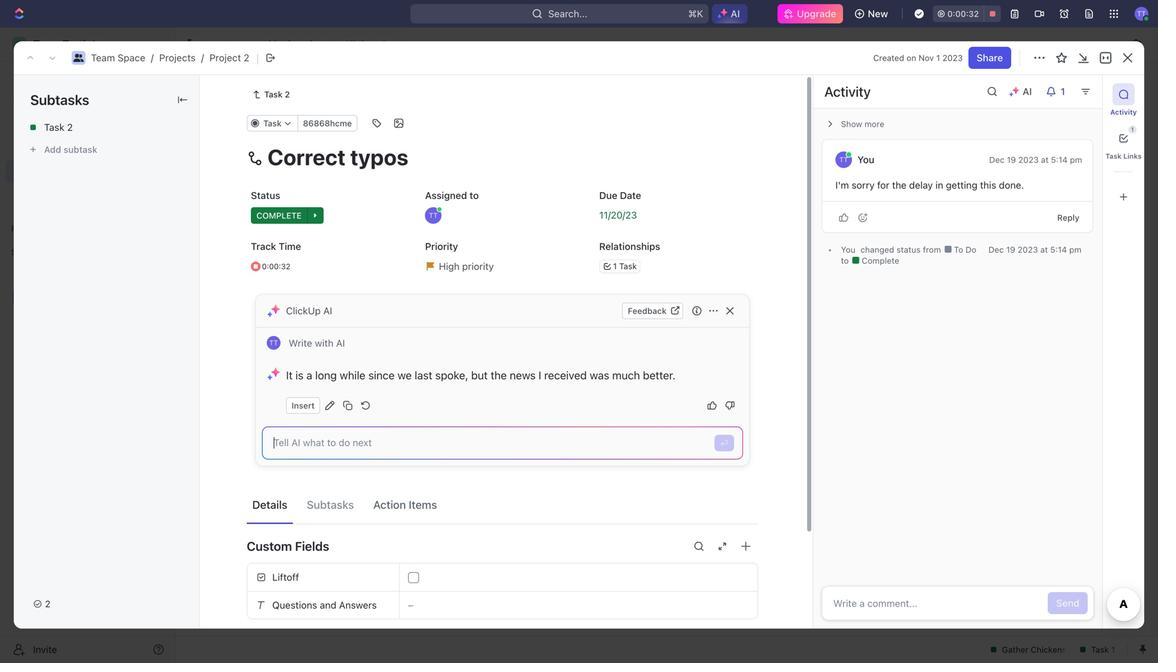 Task type: vqa. For each thing, say whether or not it's contained in the screenshot.
the Task Name
no



Task type: describe. For each thing, give the bounding box(es) containing it.
assigned to
[[425, 190, 479, 201]]

i'm sorry for the delay in getting this done.
[[835, 180, 1024, 191]]

fields
[[295, 539, 329, 554]]

tt inside task sidebar content 'section'
[[839, 156, 848, 164]]

send
[[1056, 598, 1079, 609]]

task inside button
[[1050, 85, 1070, 97]]

we
[[398, 369, 412, 382]]

was
[[590, 369, 609, 382]]

complete inside task sidebar content 'section'
[[859, 256, 899, 266]]

1 button
[[1113, 125, 1137, 150]]

2 / from the left
[[201, 52, 204, 63]]

send button
[[1048, 593, 1088, 615]]

1 vertical spatial at
[[1040, 245, 1048, 255]]

custom fields button
[[247, 530, 758, 563]]

task left location
[[201, 163, 220, 173]]

1 horizontal spatial user group image
[[73, 54, 84, 62]]

priority
[[425, 241, 458, 252]]

11/20/23 button
[[595, 203, 758, 228]]

created
[[873, 53, 904, 63]]

show more button
[[822, 114, 1093, 134]]

subtasks inside button
[[307, 499, 354, 512]]

you for dec 19 2023 at 5:14 pm
[[857, 154, 874, 165]]

while
[[340, 369, 365, 382]]

1 vertical spatial 19
[[1006, 245, 1015, 255]]

all entries button
[[1079, 79, 1141, 101]]

questions and answers
[[272, 600, 377, 611]]

getting
[[946, 180, 977, 191]]

team space link
[[91, 52, 145, 63]]

favorites button
[[6, 221, 61, 237]]

by task button
[[1027, 79, 1079, 101]]

track time
[[251, 241, 301, 252]]

Edit task name text field
[[247, 144, 758, 170]]

1 inside dropdown button
[[1061, 86, 1065, 97]]

location
[[228, 163, 264, 173]]

1 horizontal spatial task 2 link
[[247, 86, 295, 103]]

timesheet
[[285, 38, 330, 50]]

1 vertical spatial 2023
[[1018, 155, 1039, 165]]

date
[[620, 190, 641, 201]]

track
[[251, 241, 276, 252]]

ai right clickup
[[323, 305, 332, 317]]

docs link
[[6, 114, 170, 136]]

upgrade link
[[777, 4, 843, 23]]

|
[[256, 51, 259, 65]]

task up task dropdown button
[[264, 90, 282, 99]]

timesheets
[[198, 39, 249, 50]]

long
[[315, 369, 337, 382]]

0 vertical spatial task 2
[[264, 90, 290, 99]]

entries
[[1102, 85, 1133, 97]]

my timesheet link
[[264, 28, 334, 62]]

changed
[[860, 245, 894, 255]]

a
[[306, 369, 312, 382]]

custom fields
[[247, 539, 329, 554]]

details button
[[247, 492, 293, 518]]

add subtask
[[44, 144, 97, 155]]

by task
[[1036, 85, 1070, 97]]

favorites
[[11, 224, 47, 234]]

0 vertical spatial pm
[[1070, 155, 1082, 165]]

spaces
[[11, 247, 40, 257]]

to for to do
[[954, 245, 963, 255]]

8
[[908, 154, 914, 164]]

1 vertical spatial dec 19 2023 at 5:14 pm
[[988, 245, 1081, 255]]

1 — text field from the left
[[568, 189, 643, 228]]

docs
[[33, 119, 56, 130]]

items
[[409, 499, 437, 512]]

user group image inside tree
[[14, 294, 24, 302]]

priority
[[462, 261, 494, 272]]

task inside tab list
[[1105, 152, 1121, 160]]

time
[[279, 241, 301, 252]]

none checkbox inside custom fields element
[[408, 573, 419, 584]]

sat, mar 9
[[952, 154, 992, 164]]

action items
[[373, 499, 437, 512]]

thu,
[[801, 154, 818, 164]]

activity inside task sidebar navigation tab list
[[1110, 108, 1137, 116]]

ai inside dropdown button
[[1023, 86, 1032, 97]]

search...
[[548, 8, 587, 19]]

activity inside task sidebar content 'section'
[[824, 83, 871, 100]]

show
[[841, 119, 862, 129]]

ai right "⌘k"
[[731, 8, 740, 19]]

due date
[[599, 190, 641, 201]]

much
[[612, 369, 640, 382]]

0 vertical spatial dec 19 2023 at 5:14 pm
[[989, 155, 1082, 165]]

ai right with
[[336, 338, 345, 349]]

2 vertical spatial 2023
[[1018, 245, 1038, 255]]

1 horizontal spatial tt button
[[1130, 3, 1152, 25]]

insert button
[[286, 398, 320, 414]]

sorry
[[852, 180, 875, 191]]

⌘k
[[688, 8, 703, 19]]

dashboards
[[33, 142, 87, 154]]

subtasks button
[[301, 492, 359, 518]]

7
[[838, 154, 842, 164]]

insert
[[292, 401, 315, 411]]

team
[[91, 52, 115, 63]]

on
[[907, 53, 916, 63]]

0 horizontal spatial to
[[470, 190, 479, 201]]

Tell AI what to do next text field
[[274, 436, 707, 450]]

2 inside team space / projects / project 2 |
[[244, 52, 249, 63]]

all timesheets link
[[340, 28, 412, 62]]

questions
[[272, 600, 317, 611]]

mar for fri, mar 8
[[891, 154, 906, 164]]

assigned
[[425, 190, 467, 201]]

more
[[865, 119, 884, 129]]

inbox
[[33, 95, 57, 107]]

1 button
[[1040, 81, 1075, 103]]

spoke,
[[435, 369, 468, 382]]

it
[[286, 369, 293, 382]]

answers
[[339, 600, 377, 611]]

←
[[197, 83, 209, 98]]

reply
[[1057, 213, 1079, 222]]



Task type: locate. For each thing, give the bounding box(es) containing it.
0 horizontal spatial — text field
[[795, 189, 870, 228]]

changed status from
[[858, 245, 943, 255]]

1 vertical spatial you
[[841, 245, 855, 255]]

2 inside button
[[45, 599, 51, 610]]

— text field down thu, mar 7 0h
[[795, 189, 870, 228]]

custom fields element
[[247, 563, 758, 631]]

0 horizontal spatial subtasks
[[30, 92, 89, 108]]

1 vertical spatial to
[[954, 245, 963, 255]]

user group image
[[73, 54, 84, 62], [14, 294, 24, 302]]

activity up show
[[824, 83, 871, 100]]

tree inside sidebar navigation
[[6, 263, 170, 449]]

1 vertical spatial activity
[[1110, 108, 1137, 116]]

done.
[[999, 180, 1024, 191]]

created on nov 1 2023
[[873, 53, 963, 63]]

the right but
[[491, 369, 507, 382]]

← button
[[193, 80, 214, 101]]

0 horizontal spatial user group image
[[14, 294, 24, 302]]

feedback button
[[622, 303, 683, 319]]

task sidebar content section
[[810, 75, 1102, 629]]

1 vertical spatial subtasks
[[307, 499, 354, 512]]

correct typos
[[221, 201, 283, 213]]

1 horizontal spatial — text field
[[947, 189, 1022, 228]]

from
[[923, 245, 941, 255]]

2 vertical spatial to
[[841, 256, 851, 266]]

received
[[544, 369, 587, 382]]

1 horizontal spatial complete
[[859, 256, 899, 266]]

timesheets
[[358, 38, 408, 50]]

all for all timesheets
[[344, 38, 355, 50]]

details
[[252, 499, 287, 512]]

⏎
[[720, 439, 729, 448]]

1 vertical spatial tt button
[[421, 203, 584, 228]]

2 up add subtask
[[67, 122, 73, 133]]

to for to
[[841, 256, 851, 266]]

feedback
[[628, 306, 667, 316]]

complete
[[256, 211, 302, 221], [859, 256, 899, 266]]

you left the fri,
[[857, 154, 874, 165]]

— text field down total
[[1022, 189, 1119, 228]]

i
[[539, 369, 541, 382]]

dashboards link
[[6, 137, 170, 159]]

high priority button
[[421, 254, 584, 279]]

at
[[1041, 155, 1049, 165], [1040, 245, 1048, 255]]

1 inside button
[[1131, 126, 1134, 133]]

task 2 link down inbox link
[[14, 116, 199, 139]]

task sidebar navigation tab list
[[1105, 83, 1142, 208]]

— text field up status
[[871, 189, 946, 228]]

ai button
[[1003, 81, 1040, 103]]

all left entries
[[1088, 85, 1099, 97]]

1 up links
[[1131, 126, 1134, 133]]

mar for sat, mar 9
[[970, 154, 985, 164]]

team space / projects / project 2 |
[[91, 51, 259, 65]]

9
[[987, 154, 992, 164]]

3 mar from the left
[[970, 154, 985, 164]]

1 vertical spatial 0:00:32
[[262, 262, 290, 271]]

0 horizontal spatial complete
[[256, 211, 302, 221]]

you for changed status from
[[841, 245, 855, 255]]

task links
[[1105, 152, 1142, 160]]

0 horizontal spatial task 2
[[44, 122, 73, 133]]

links
[[1123, 152, 1142, 160]]

0:00:32 for 0:00:32 dropdown button
[[262, 262, 290, 271]]

1 vertical spatial all
[[1088, 85, 1099, 97]]

all timesheets
[[344, 38, 408, 50]]

0:00:32 down the track time
[[262, 262, 290, 271]]

0 vertical spatial ai button
[[712, 4, 748, 23]]

task down relationships
[[619, 262, 637, 271]]

5:14 down reply
[[1050, 245, 1067, 255]]

1 horizontal spatial to
[[841, 256, 851, 266]]

is
[[295, 369, 304, 382]]

1 down relationships
[[613, 262, 617, 271]]

0 horizontal spatial all
[[344, 38, 355, 50]]

2023 right 'nov'
[[942, 53, 963, 63]]

1 horizontal spatial mar
[[891, 154, 906, 164]]

ai left by
[[1023, 86, 1032, 97]]

delay
[[909, 180, 933, 191]]

1 vertical spatial complete
[[859, 256, 899, 266]]

0:00:32 button
[[247, 254, 410, 279]]

dec up this
[[989, 155, 1005, 165]]

1 right by
[[1061, 86, 1065, 97]]

task up dashboards
[[44, 122, 64, 133]]

mar for thu, mar 7 0h
[[820, 154, 835, 164]]

task right by
[[1050, 85, 1070, 97]]

total
[[1028, 154, 1047, 164]]

— text field up relationships
[[568, 189, 643, 228]]

1 horizontal spatial 0:00:32
[[947, 9, 979, 19]]

mar left 9
[[970, 154, 985, 164]]

1 horizontal spatial activity
[[1110, 108, 1137, 116]]

1 task
[[613, 262, 637, 271]]

0 horizontal spatial the
[[491, 369, 507, 382]]

pm down reply
[[1069, 245, 1081, 255]]

None checkbox
[[408, 573, 419, 584]]

share
[[977, 52, 1003, 63]]

dec right 'do'
[[988, 245, 1004, 255]]

0 vertical spatial at
[[1041, 155, 1049, 165]]

thu, mar 7 0h
[[801, 154, 842, 177]]

1 vertical spatial ai button
[[1003, 81, 1040, 103]]

0:00:32 for 0:00:32 button on the right top
[[947, 9, 979, 19]]

0 vertical spatial activity
[[824, 83, 871, 100]]

1 vertical spatial task 2 link
[[14, 116, 199, 139]]

tree
[[6, 263, 170, 449]]

task up location
[[263, 119, 282, 128]]

1 vertical spatial pm
[[1069, 245, 1081, 255]]

1 vertical spatial task 2
[[44, 122, 73, 133]]

— text field
[[568, 189, 643, 228], [871, 189, 946, 228], [1022, 189, 1119, 228]]

the inside task sidebar content 'section'
[[892, 180, 906, 191]]

dec
[[989, 155, 1005, 165], [988, 245, 1004, 255]]

1
[[936, 53, 940, 63], [1061, 86, 1065, 97], [1131, 126, 1134, 133], [613, 262, 617, 271]]

clickup
[[286, 305, 321, 317]]

my timesheet
[[268, 38, 330, 50]]

0 horizontal spatial you
[[841, 245, 855, 255]]

0 vertical spatial 5:14
[[1051, 155, 1068, 165]]

0 vertical spatial 19
[[1007, 155, 1016, 165]]

2023
[[942, 53, 963, 63], [1018, 155, 1039, 165], [1018, 245, 1038, 255]]

0 vertical spatial tt button
[[1130, 3, 1152, 25]]

you
[[857, 154, 874, 165], [841, 245, 855, 255]]

0 vertical spatial task 2 link
[[247, 86, 295, 103]]

mar left 8
[[891, 154, 906, 164]]

1 right 'nov'
[[936, 53, 940, 63]]

86868hcme
[[303, 119, 352, 128]]

complete down changed
[[859, 256, 899, 266]]

home
[[33, 72, 59, 83]]

0 horizontal spatial mar
[[820, 154, 835, 164]]

subtasks up the fields on the bottom left of page
[[307, 499, 354, 512]]

you left changed
[[841, 245, 855, 255]]

0:00:32 inside dropdown button
[[262, 262, 290, 271]]

pm right total
[[1070, 155, 1082, 165]]

subtasks down the home
[[30, 92, 89, 108]]

1 horizontal spatial the
[[892, 180, 906, 191]]

dec 19 2023 at 5:14 pm up done.
[[989, 155, 1082, 165]]

the right for
[[892, 180, 906, 191]]

0 vertical spatial all
[[344, 38, 355, 50]]

3 — text field from the left
[[1022, 189, 1119, 228]]

0 vertical spatial 2023
[[942, 53, 963, 63]]

0 horizontal spatial activity
[[824, 83, 871, 100]]

mar inside thu, mar 7 0h
[[820, 154, 835, 164]]

–
[[408, 600, 414, 611]]

0 horizontal spatial ai button
[[712, 4, 748, 23]]

1 horizontal spatial you
[[857, 154, 874, 165]]

it is a long while since we last spoke, but the news i received was much better.
[[286, 369, 675, 382]]

tt button
[[1130, 3, 1152, 25], [421, 203, 584, 228]]

correct
[[221, 201, 255, 213]]

2 mar from the left
[[891, 154, 906, 164]]

dec 19 2023 at 5:14 pm down reply button
[[988, 245, 1081, 255]]

1 / from the left
[[151, 52, 154, 63]]

new button
[[849, 3, 896, 25]]

complete down the status at the left of page
[[256, 211, 302, 221]]

space
[[118, 52, 145, 63]]

with
[[315, 338, 333, 349]]

/
[[151, 52, 154, 63], [201, 52, 204, 63]]

/ right 'space'
[[151, 52, 154, 63]]

1 horizontal spatial — text field
[[871, 189, 946, 228]]

task 2 up task dropdown button
[[264, 90, 290, 99]]

1 mar from the left
[[820, 154, 835, 164]]

typos
[[258, 201, 283, 213]]

0 horizontal spatial task 2 link
[[14, 116, 199, 139]]

task 2 link
[[247, 86, 295, 103], [14, 116, 199, 139]]

tt
[[1137, 10, 1146, 17], [839, 156, 848, 164], [429, 211, 438, 219], [269, 339, 278, 347]]

dec 19 2023 at 5:14 pm
[[989, 155, 1082, 165], [988, 245, 1081, 255]]

0:00:32 up share
[[947, 9, 979, 19]]

2 up task dropdown button
[[285, 90, 290, 99]]

by
[[1036, 85, 1047, 97]]

0 vertical spatial to
[[470, 190, 479, 201]]

2 — text field from the left
[[947, 189, 1022, 228]]

19 right 'do'
[[1006, 245, 1015, 255]]

task 2 link up task dropdown button
[[247, 86, 295, 103]]

action items button
[[368, 492, 443, 518]]

0 vertical spatial the
[[892, 180, 906, 191]]

complete inside 'dropdown button'
[[256, 211, 302, 221]]

mar left 7
[[820, 154, 835, 164]]

0 vertical spatial user group image
[[73, 54, 84, 62]]

2 horizontal spatial to
[[954, 245, 963, 255]]

task 2 up dashboards
[[44, 122, 73, 133]]

better.
[[643, 369, 675, 382]]

custom
[[247, 539, 292, 554]]

0 vertical spatial subtasks
[[30, 92, 89, 108]]

1 vertical spatial user group image
[[14, 294, 24, 302]]

my
[[268, 38, 282, 50]]

upgrade
[[797, 8, 836, 19]]

user group image up home link
[[73, 54, 84, 62]]

activity down entries
[[1110, 108, 1137, 116]]

write
[[289, 338, 312, 349]]

task button
[[247, 115, 298, 132]]

all left timesheets in the top left of the page
[[344, 38, 355, 50]]

2 left |
[[244, 52, 249, 63]]

0:00:32 button
[[933, 6, 1001, 22]]

/ left project
[[201, 52, 204, 63]]

0 horizontal spatial 0:00:32
[[262, 262, 290, 271]]

action
[[373, 499, 406, 512]]

1 horizontal spatial /
[[201, 52, 204, 63]]

1 horizontal spatial task 2
[[264, 90, 290, 99]]

to do
[[952, 245, 976, 255]]

1 horizontal spatial subtasks
[[307, 499, 354, 512]]

1 horizontal spatial all
[[1088, 85, 1099, 97]]

0:00:32 inside button
[[947, 9, 979, 19]]

2 horizontal spatial — text field
[[1022, 189, 1119, 228]]

2 — text field from the left
[[871, 189, 946, 228]]

home link
[[6, 67, 170, 89]]

high
[[439, 261, 460, 272]]

0 vertical spatial complete
[[256, 211, 302, 221]]

all for all entries
[[1088, 85, 1099, 97]]

0 vertical spatial you
[[857, 154, 874, 165]]

1 vertical spatial the
[[491, 369, 507, 382]]

task inside dropdown button
[[263, 119, 282, 128]]

5:14 right total
[[1051, 155, 1068, 165]]

for
[[877, 180, 889, 191]]

1 vertical spatial 5:14
[[1050, 245, 1067, 255]]

0 horizontal spatial tt button
[[421, 203, 584, 228]]

show more
[[841, 119, 884, 129]]

19 right 9
[[1007, 155, 1016, 165]]

1 horizontal spatial ai button
[[1003, 81, 1040, 103]]

invite
[[33, 644, 57, 656]]

0 horizontal spatial — text field
[[568, 189, 643, 228]]

– button
[[400, 592, 758, 619]]

user group image down spaces
[[14, 294, 24, 302]]

fri,
[[876, 154, 889, 164]]

1 — text field from the left
[[795, 189, 870, 228]]

all inside button
[[1088, 85, 1099, 97]]

2 horizontal spatial mar
[[970, 154, 985, 164]]

— text field up 'do'
[[947, 189, 1022, 228]]

nov
[[919, 53, 934, 63]]

inbox link
[[6, 90, 170, 112]]

pm
[[1070, 155, 1082, 165], [1069, 245, 1081, 255]]

do
[[966, 245, 976, 255]]

task left links
[[1105, 152, 1121, 160]]

0 vertical spatial dec
[[989, 155, 1005, 165]]

2 up "invite"
[[45, 599, 51, 610]]

all
[[344, 38, 355, 50], [1088, 85, 1099, 97]]

sidebar navigation
[[0, 28, 176, 664]]

1 vertical spatial dec
[[988, 245, 1004, 255]]

high priority
[[439, 261, 494, 272]]

task
[[1050, 85, 1070, 97], [264, 90, 282, 99], [263, 119, 282, 128], [44, 122, 64, 133], [1105, 152, 1121, 160], [201, 163, 220, 173], [619, 262, 637, 271]]

2023 up done.
[[1018, 155, 1039, 165]]

2023 right 'do'
[[1018, 245, 1038, 255]]

ai button
[[712, 4, 748, 23], [1003, 81, 1040, 103]]

0:00:32
[[947, 9, 979, 19], [262, 262, 290, 271]]

0 vertical spatial 0:00:32
[[947, 9, 979, 19]]

0 horizontal spatial /
[[151, 52, 154, 63]]

due
[[599, 190, 617, 201]]

— text field
[[795, 189, 870, 228], [947, 189, 1022, 228]]



